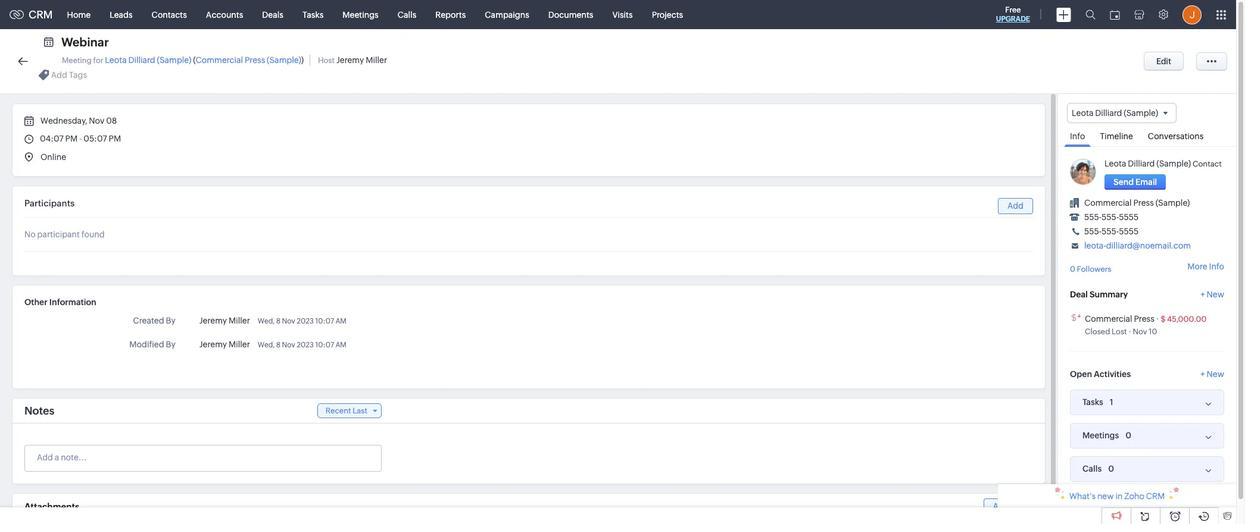 Task type: describe. For each thing, give the bounding box(es) containing it.
documents link
[[539, 0, 603, 29]]

dilliard@noemail.com
[[1106, 241, 1191, 251]]

10:07 for modified by
[[315, 341, 334, 350]]

activities
[[1094, 370, 1131, 379]]

0 vertical spatial tasks
[[302, 10, 324, 19]]

jeremy miller for created by
[[199, 316, 250, 326]]

meetings link
[[333, 0, 388, 29]]

0 followers
[[1070, 265, 1112, 274]]

miller for created by
[[229, 316, 250, 326]]

commercial press link
[[1085, 314, 1154, 324]]

(sample) for leota dilliard (sample)
[[1124, 108, 1158, 118]]

Add a note... field
[[25, 452, 380, 464]]

documents
[[548, 10, 593, 19]]

by for created by
[[166, 316, 175, 326]]

visits
[[612, 10, 633, 19]]

host
[[318, 56, 335, 65]]

host jeremy miller
[[318, 55, 387, 65]]

profile element
[[1175, 0, 1209, 29]]

jeremy miller for modified by
[[199, 340, 250, 350]]

2 pm from the left
[[109, 134, 121, 143]]

Leota Dilliard (Sample) field
[[1067, 103, 1177, 123]]

recent last
[[326, 407, 367, 416]]

conversations
[[1148, 132, 1204, 141]]

05:07
[[84, 134, 107, 143]]

0 vertical spatial miller
[[366, 55, 387, 65]]

conversations link
[[1142, 123, 1210, 147]]

last
[[353, 407, 367, 416]]

online
[[40, 152, 66, 162]]

what's new in zoho crm
[[1069, 492, 1165, 501]]

0 horizontal spatial crm
[[29, 8, 53, 21]]

deals
[[262, 10, 283, 19]]

by for modified by
[[166, 340, 175, 350]]

1 vertical spatial info
[[1209, 262, 1224, 272]]

45,000.00
[[1167, 315, 1207, 324]]

10
[[1149, 327, 1157, 336]]

closed
[[1085, 327, 1110, 336]]

(sample) left host in the left of the page
[[267, 55, 301, 65]]

leads
[[110, 10, 133, 19]]

dilliard for leota dilliard (sample)
[[1095, 108, 1122, 118]]

1 vertical spatial calls
[[1082, 465, 1102, 474]]

04:07 pm - 05:07 pm
[[40, 134, 121, 143]]

contacts
[[152, 10, 187, 19]]

more info link
[[1187, 262, 1224, 272]]

deals link
[[253, 0, 293, 29]]

recent
[[326, 407, 351, 416]]

new
[[1097, 492, 1114, 501]]

tasks link
[[293, 0, 333, 29]]

8 for modified by
[[276, 341, 281, 350]]

attachments
[[24, 502, 79, 512]]

commercial press (sample)
[[1084, 198, 1190, 208]]

for
[[93, 56, 103, 65]]

calls link
[[388, 0, 426, 29]]

other information
[[24, 298, 96, 307]]

(sample) for leota dilliard (sample) contact
[[1157, 159, 1191, 169]]

attach link
[[983, 499, 1033, 515]]

2 + from the top
[[1201, 370, 1205, 379]]

2023 for created by
[[297, 317, 314, 326]]

modified by
[[129, 340, 175, 350]]

dilliard for leota dilliard (sample) contact
[[1128, 159, 1155, 169]]

0 vertical spatial commercial
[[196, 55, 243, 65]]

0 vertical spatial press
[[245, 55, 265, 65]]

deal summary
[[1070, 290, 1128, 299]]

campaigns
[[485, 10, 529, 19]]

1 horizontal spatial ·
[[1156, 314, 1159, 324]]

jeremy for created by
[[199, 316, 227, 326]]

calendar image
[[1110, 10, 1120, 19]]

more info
[[1187, 262, 1224, 272]]

free upgrade
[[996, 5, 1030, 23]]

what's
[[1069, 492, 1096, 501]]

participants
[[24, 198, 75, 208]]

$
[[1161, 315, 1166, 324]]

meeting for leota dilliard (sample) ( commercial press (sample) )
[[62, 55, 304, 65]]

home link
[[58, 0, 100, 29]]

accounts
[[206, 10, 243, 19]]

leota dilliard (sample)
[[1072, 108, 1158, 118]]

leads link
[[100, 0, 142, 29]]

summary
[[1090, 290, 1128, 299]]

+ new link
[[1201, 290, 1224, 305]]

wed, 8 nov 2023 10:07 am for modified by
[[258, 341, 346, 350]]

open
[[1070, 370, 1092, 379]]

deal
[[1070, 290, 1088, 299]]

am for created by
[[336, 317, 346, 326]]

0 horizontal spatial dilliard
[[128, 55, 155, 65]]

wed, 8 nov 2023 10:07 am for created by
[[258, 317, 346, 326]]

leota-
[[1084, 241, 1106, 251]]

upgrade
[[996, 15, 1030, 23]]

visits link
[[603, 0, 642, 29]]

0 for meetings
[[1126, 431, 1131, 440]]

wednesday,
[[40, 116, 87, 126]]

meeting
[[62, 56, 92, 65]]

search image
[[1085, 10, 1096, 20]]

created
[[133, 316, 164, 326]]

campaigns link
[[475, 0, 539, 29]]

nov inside commercial press · $ 45,000.00 closed lost · nov 10
[[1133, 327, 1147, 336]]

free
[[1005, 5, 1021, 14]]

accounts link
[[196, 0, 253, 29]]

what's new in zoho crm link
[[998, 485, 1236, 508]]

commercial press · $ 45,000.00 closed lost · nov 10
[[1085, 314, 1207, 336]]

1 horizontal spatial tasks
[[1082, 398, 1103, 407]]

add tags
[[51, 70, 87, 80]]

wed, for modified by
[[258, 341, 275, 350]]

profile image
[[1183, 5, 1202, 24]]

participant
[[37, 230, 80, 239]]

1 vertical spatial leota dilliard (sample) link
[[1105, 159, 1191, 169]]

home
[[67, 10, 91, 19]]

leota for leota dilliard (sample) contact
[[1105, 159, 1126, 169]]

webinar
[[61, 35, 109, 49]]

modified
[[129, 340, 164, 350]]

0 horizontal spatial ·
[[1129, 327, 1131, 336]]

0 vertical spatial jeremy
[[336, 55, 364, 65]]

)
[[301, 55, 304, 65]]

attach
[[993, 502, 1019, 511]]

in
[[1115, 492, 1123, 501]]

0 vertical spatial 0
[[1070, 265, 1075, 274]]

1 pm from the left
[[65, 134, 78, 143]]



Task type: vqa. For each thing, say whether or not it's contained in the screenshot.
SEND EMAIL button
no



Task type: locate. For each thing, give the bounding box(es) containing it.
contacts link
[[142, 0, 196, 29]]

2 wed, 8 nov 2023 10:07 am from the top
[[258, 341, 346, 350]]

1 vertical spatial 2023
[[297, 341, 314, 350]]

create menu image
[[1056, 7, 1071, 22]]

dilliard inside "field"
[[1095, 108, 1122, 118]]

2 2023 from the top
[[297, 341, 314, 350]]

0 horizontal spatial commercial press (sample) link
[[196, 55, 301, 65]]

0 vertical spatial ·
[[1156, 314, 1159, 324]]

dilliard right for
[[128, 55, 155, 65]]

leota dilliard (sample) contact
[[1105, 159, 1222, 169]]

1 vertical spatial ·
[[1129, 327, 1131, 336]]

2 by from the top
[[166, 340, 175, 350]]

1 vertical spatial 8
[[276, 341, 281, 350]]

1 vertical spatial jeremy miller
[[199, 340, 250, 350]]

press
[[245, 55, 265, 65], [1133, 198, 1154, 208], [1134, 314, 1154, 324]]

press for commercial press (sample)
[[1133, 198, 1154, 208]]

1 vertical spatial 0
[[1126, 431, 1131, 440]]

1 am from the top
[[336, 317, 346, 326]]

+ new
[[1201, 290, 1224, 299], [1201, 370, 1224, 379]]

0 vertical spatial wed, 8 nov 2023 10:07 am
[[258, 317, 346, 326]]

2 vertical spatial miller
[[229, 340, 250, 350]]

0 vertical spatial commercial press (sample) link
[[196, 55, 301, 65]]

created by
[[133, 316, 175, 326]]

5555 down commercial press (sample)
[[1119, 213, 1139, 222]]

leota for leota dilliard (sample)
[[1072, 108, 1093, 118]]

1 vertical spatial wed, 8 nov 2023 10:07 am
[[258, 341, 346, 350]]

crm right zoho
[[1146, 492, 1165, 501]]

info
[[1070, 132, 1085, 141], [1209, 262, 1224, 272]]

555-555-5555
[[1084, 213, 1139, 222], [1084, 227, 1139, 236]]

0 vertical spatial leota
[[105, 55, 127, 65]]

projects link
[[642, 0, 693, 29]]

8 for created by
[[276, 317, 281, 326]]

0 vertical spatial calls
[[398, 10, 416, 19]]

more
[[1187, 262, 1207, 272]]

2 8 from the top
[[276, 341, 281, 350]]

0 vertical spatial 2023
[[297, 317, 314, 326]]

1 2023 from the top
[[297, 317, 314, 326]]

0 horizontal spatial leota
[[105, 55, 127, 65]]

1 vertical spatial 555-555-5555
[[1084, 227, 1139, 236]]

1 vertical spatial add
[[1007, 201, 1024, 211]]

jeremy
[[336, 55, 364, 65], [199, 316, 227, 326], [199, 340, 227, 350]]

0 vertical spatial jeremy miller
[[199, 316, 250, 326]]

leota dilliard (sample) link down conversations
[[1105, 159, 1191, 169]]

1 horizontal spatial leota dilliard (sample) link
[[1105, 159, 1191, 169]]

0 horizontal spatial info
[[1070, 132, 1085, 141]]

10:07 for created by
[[315, 317, 334, 326]]

other
[[24, 298, 48, 307]]

2 10:07 from the top
[[315, 341, 334, 350]]

· left $
[[1156, 314, 1159, 324]]

1 wed, 8 nov 2023 10:07 am from the top
[[258, 317, 346, 326]]

pm down 08 in the left of the page
[[109, 134, 121, 143]]

0 vertical spatial wed,
[[258, 317, 275, 326]]

wed, 8 nov 2023 10:07 am
[[258, 317, 346, 326], [258, 341, 346, 350]]

leota inside "field"
[[1072, 108, 1093, 118]]

calls left reports link on the left
[[398, 10, 416, 19]]

1 horizontal spatial commercial press (sample) link
[[1084, 198, 1190, 208]]

leota dilliard (sample) link left (
[[105, 55, 191, 65]]

calls up what's
[[1082, 465, 1102, 474]]

information
[[49, 298, 96, 307]]

2 vertical spatial 0
[[1108, 464, 1114, 474]]

0 vertical spatial by
[[166, 316, 175, 326]]

(sample) left (
[[157, 55, 191, 65]]

by
[[166, 316, 175, 326], [166, 340, 175, 350]]

1 vertical spatial dilliard
[[1095, 108, 1122, 118]]

0 horizontal spatial meetings
[[343, 10, 379, 19]]

1 jeremy miller from the top
[[199, 316, 250, 326]]

2023
[[297, 317, 314, 326], [297, 341, 314, 350]]

commercial down accounts
[[196, 55, 243, 65]]

0 vertical spatial 555-555-5555
[[1084, 213, 1139, 222]]

timeline link
[[1094, 123, 1139, 147]]

found
[[81, 230, 105, 239]]

1 + from the top
[[1201, 290, 1205, 299]]

0 horizontal spatial add
[[51, 70, 67, 80]]

2 jeremy miller from the top
[[199, 340, 250, 350]]

1 vertical spatial + new
[[1201, 370, 1224, 379]]

jeremy for modified by
[[199, 340, 227, 350]]

2 horizontal spatial 0
[[1126, 431, 1131, 440]]

1 horizontal spatial 0
[[1108, 464, 1114, 474]]

1 vertical spatial leota
[[1072, 108, 1093, 118]]

-
[[79, 134, 82, 143]]

wed, for created by
[[258, 317, 275, 326]]

0 vertical spatial 5555
[[1119, 213, 1139, 222]]

by right created on the left
[[166, 316, 175, 326]]

2 5555 from the top
[[1119, 227, 1139, 236]]

0 for calls
[[1108, 464, 1114, 474]]

nov
[[89, 116, 104, 126], [282, 317, 295, 326], [1133, 327, 1147, 336], [282, 341, 295, 350]]

1 + new from the top
[[1201, 290, 1224, 299]]

1 horizontal spatial add
[[1007, 201, 1024, 211]]

0 vertical spatial new
[[1207, 290, 1224, 299]]

1 wed, from the top
[[258, 317, 275, 326]]

5555
[[1119, 213, 1139, 222], [1119, 227, 1139, 236]]

+ down '45,000.00'
[[1201, 370, 1205, 379]]

wednesday, nov 08
[[39, 116, 117, 126]]

1 vertical spatial by
[[166, 340, 175, 350]]

1 new from the top
[[1207, 290, 1224, 299]]

0 vertical spatial crm
[[29, 8, 53, 21]]

dilliard up timeline 'link'
[[1095, 108, 1122, 118]]

1 vertical spatial commercial press (sample) link
[[1084, 198, 1190, 208]]

pm
[[65, 134, 78, 143], [109, 134, 121, 143]]

2 vertical spatial commercial
[[1085, 314, 1132, 324]]

10:07
[[315, 317, 334, 326], [315, 341, 334, 350]]

jeremy miller
[[199, 316, 250, 326], [199, 340, 250, 350]]

0 horizontal spatial leota dilliard (sample) link
[[105, 55, 191, 65]]

0 vertical spatial leota dilliard (sample) link
[[105, 55, 191, 65]]

· right lost
[[1129, 327, 1131, 336]]

leota right for
[[105, 55, 127, 65]]

tasks right deals link
[[302, 10, 324, 19]]

(sample) down 'leota dilliard (sample) contact'
[[1156, 198, 1190, 208]]

0 horizontal spatial calls
[[398, 10, 416, 19]]

press up dilliard@noemail.com
[[1133, 198, 1154, 208]]

crm
[[29, 8, 53, 21], [1146, 492, 1165, 501]]

commercial for commercial press · $ 45,000.00 closed lost · nov 10
[[1085, 314, 1132, 324]]

0 vertical spatial info
[[1070, 132, 1085, 141]]

commercial inside commercial press · $ 45,000.00 closed lost · nov 10
[[1085, 314, 1132, 324]]

2023 for modified by
[[297, 341, 314, 350]]

1 vertical spatial tasks
[[1082, 398, 1103, 407]]

0 vertical spatial meetings
[[343, 10, 379, 19]]

commercial for commercial press (sample)
[[1084, 198, 1132, 208]]

add link
[[998, 198, 1033, 214]]

open activities
[[1070, 370, 1131, 379]]

0 vertical spatial 8
[[276, 317, 281, 326]]

0 vertical spatial +
[[1201, 290, 1205, 299]]

2 horizontal spatial leota
[[1105, 159, 1126, 169]]

2 wed, from the top
[[258, 341, 275, 350]]

reports
[[435, 10, 466, 19]]

zoho
[[1124, 492, 1144, 501]]

pm left -
[[65, 134, 78, 143]]

555-555-5555 up leota-
[[1084, 227, 1139, 236]]

2 vertical spatial dilliard
[[1128, 159, 1155, 169]]

leota dilliard (sample) link
[[105, 55, 191, 65], [1105, 159, 1191, 169]]

·
[[1156, 314, 1159, 324], [1129, 327, 1131, 336]]

1 horizontal spatial info
[[1209, 262, 1224, 272]]

2 vertical spatial leota
[[1105, 159, 1126, 169]]

5555 up leota-dilliard@noemail.com
[[1119, 227, 1139, 236]]

commercial up lost
[[1085, 314, 1132, 324]]

by right the "modified"
[[166, 340, 175, 350]]

1
[[1110, 398, 1113, 407]]

2 + new from the top
[[1201, 370, 1224, 379]]

calls
[[398, 10, 416, 19], [1082, 465, 1102, 474]]

2 vertical spatial press
[[1134, 314, 1154, 324]]

add for add tags
[[51, 70, 67, 80]]

info left timeline
[[1070, 132, 1085, 141]]

1 vertical spatial +
[[1201, 370, 1205, 379]]

leota-dilliard@noemail.com link
[[1084, 241, 1191, 251]]

2 555-555-5555 from the top
[[1084, 227, 1139, 236]]

1 horizontal spatial pm
[[109, 134, 121, 143]]

0 vertical spatial + new
[[1201, 290, 1224, 299]]

miller
[[366, 55, 387, 65], [229, 316, 250, 326], [229, 340, 250, 350]]

press inside commercial press · $ 45,000.00 closed lost · nov 10
[[1134, 314, 1154, 324]]

(
[[193, 55, 196, 65]]

info right "more"
[[1209, 262, 1224, 272]]

(sample) up timeline 'link'
[[1124, 108, 1158, 118]]

commercial press (sample) link up leota-dilliard@noemail.com "link"
[[1084, 198, 1190, 208]]

(sample) down conversations
[[1157, 159, 1191, 169]]

0 horizontal spatial tasks
[[302, 10, 324, 19]]

1 horizontal spatial calls
[[1082, 465, 1102, 474]]

commercial up leota-
[[1084, 198, 1132, 208]]

(sample)
[[157, 55, 191, 65], [267, 55, 301, 65], [1124, 108, 1158, 118], [1157, 159, 1191, 169], [1156, 198, 1190, 208]]

555-555-5555 down commercial press (sample)
[[1084, 213, 1139, 222]]

None button
[[1144, 52, 1184, 71], [1105, 175, 1166, 190], [1144, 52, 1184, 71], [1105, 175, 1166, 190]]

reports link
[[426, 0, 475, 29]]

commercial
[[196, 55, 243, 65], [1084, 198, 1132, 208], [1085, 314, 1132, 324]]

04:07
[[40, 134, 64, 143]]

press left )
[[245, 55, 265, 65]]

tasks left 1
[[1082, 398, 1103, 407]]

2 vertical spatial jeremy
[[199, 340, 227, 350]]

leota down timeline
[[1105, 159, 1126, 169]]

0 vertical spatial 10:07
[[315, 317, 334, 326]]

meetings down 1
[[1082, 431, 1119, 441]]

notes
[[24, 405, 54, 417]]

1 555-555-5555 from the top
[[1084, 213, 1139, 222]]

1 vertical spatial crm
[[1146, 492, 1165, 501]]

add
[[51, 70, 67, 80], [1007, 201, 1024, 211]]

commercial press (sample) link down accounts
[[196, 55, 301, 65]]

1 vertical spatial new
[[1207, 370, 1224, 379]]

1 vertical spatial press
[[1133, 198, 1154, 208]]

1 vertical spatial am
[[336, 341, 346, 350]]

meetings up host jeremy miller
[[343, 10, 379, 19]]

1 vertical spatial wed,
[[258, 341, 275, 350]]

tags
[[69, 70, 87, 80]]

1 horizontal spatial meetings
[[1082, 431, 1119, 441]]

0 vertical spatial add
[[51, 70, 67, 80]]

+ down more info
[[1201, 290, 1205, 299]]

projects
[[652, 10, 683, 19]]

1 horizontal spatial dilliard
[[1095, 108, 1122, 118]]

search element
[[1078, 0, 1103, 29]]

add inside "link"
[[1007, 201, 1024, 211]]

info link
[[1064, 123, 1091, 147]]

1 10:07 from the top
[[315, 317, 334, 326]]

contact
[[1193, 160, 1222, 169]]

0 vertical spatial dilliard
[[128, 55, 155, 65]]

1 5555 from the top
[[1119, 213, 1139, 222]]

1 by from the top
[[166, 316, 175, 326]]

add for add
[[1007, 201, 1024, 211]]

1 horizontal spatial crm
[[1146, 492, 1165, 501]]

meetings
[[343, 10, 379, 19], [1082, 431, 1119, 441]]

1 vertical spatial 10:07
[[315, 341, 334, 350]]

1 vertical spatial miller
[[229, 316, 250, 326]]

miller for modified by
[[229, 340, 250, 350]]

1 vertical spatial jeremy
[[199, 316, 227, 326]]

2 new from the top
[[1207, 370, 1224, 379]]

dilliard down timeline
[[1128, 159, 1155, 169]]

0 vertical spatial am
[[336, 317, 346, 326]]

tasks
[[302, 10, 324, 19], [1082, 398, 1103, 407]]

leota up info link
[[1072, 108, 1093, 118]]

2 am from the top
[[336, 341, 346, 350]]

08
[[106, 116, 117, 126]]

leota-dilliard@noemail.com
[[1084, 241, 1191, 251]]

am for modified by
[[336, 341, 346, 350]]

crm link
[[10, 8, 53, 21]]

1 8 from the top
[[276, 317, 281, 326]]

1 vertical spatial commercial
[[1084, 198, 1132, 208]]

0 horizontal spatial pm
[[65, 134, 78, 143]]

no
[[24, 230, 36, 239]]

1 horizontal spatial leota
[[1072, 108, 1093, 118]]

press for commercial press · $ 45,000.00 closed lost · nov 10
[[1134, 314, 1154, 324]]

create menu element
[[1049, 0, 1078, 29]]

crm left the home
[[29, 8, 53, 21]]

lost
[[1112, 327, 1127, 336]]

1 vertical spatial 5555
[[1119, 227, 1139, 236]]

(sample) for commercial press (sample)
[[1156, 198, 1190, 208]]

2 horizontal spatial dilliard
[[1128, 159, 1155, 169]]

1 vertical spatial meetings
[[1082, 431, 1119, 441]]

press up '10'
[[1134, 314, 1154, 324]]

0 horizontal spatial 0
[[1070, 265, 1075, 274]]

followers
[[1077, 265, 1112, 274]]

timeline
[[1100, 132, 1133, 141]]

wed,
[[258, 317, 275, 326], [258, 341, 275, 350]]

8
[[276, 317, 281, 326], [276, 341, 281, 350]]

(sample) inside leota dilliard (sample) "field"
[[1124, 108, 1158, 118]]



